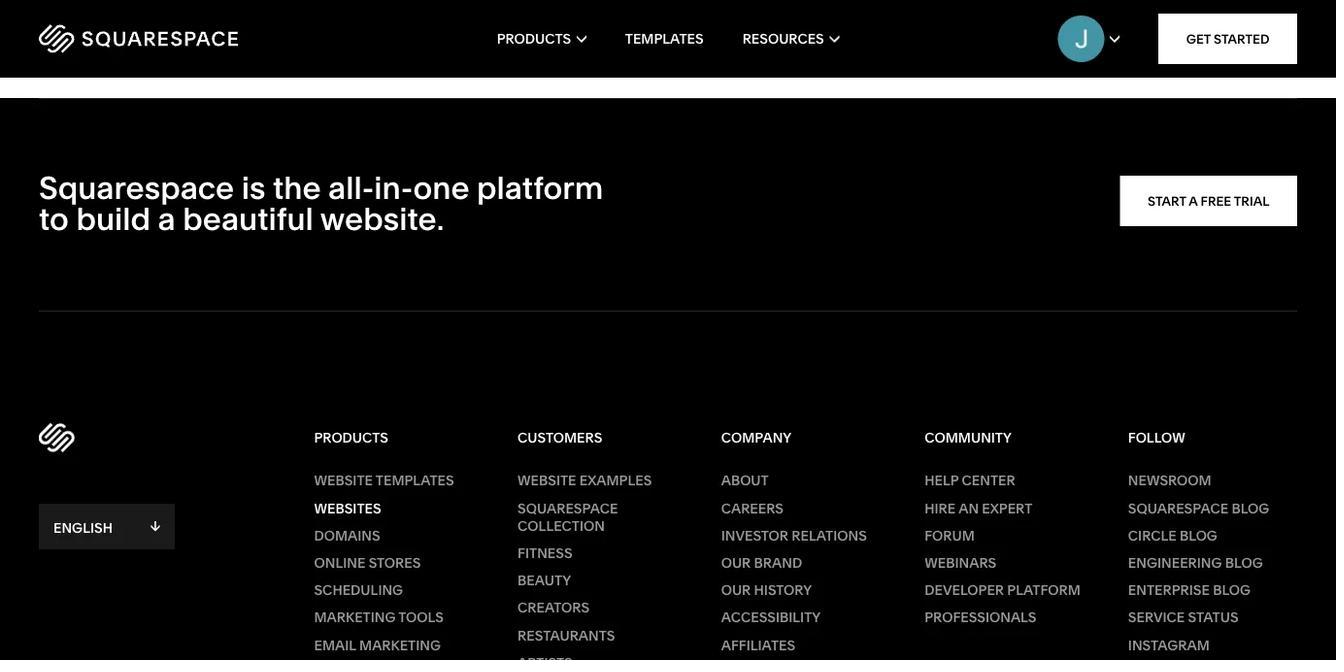 Task type: describe. For each thing, give the bounding box(es) containing it.
about
[[721, 495, 769, 512]]

squarespace collection
[[518, 522, 618, 557]]

stores
[[369, 577, 421, 594]]

hire
[[925, 522, 956, 539]]

add a custom
[[740, 22, 860, 43]]

scheduling link
[[314, 604, 483, 622]]

investor
[[721, 550, 789, 566]]

squarespace is the all‑in‑one platform to build a beautiful website.
[[39, 191, 603, 260]]

online
[[314, 577, 366, 594]]

newsroom
[[1128, 495, 1212, 512]]

get started link
[[1159, 14, 1298, 64]]

domains
[[314, 550, 380, 566]]

circle blog link
[[1128, 549, 1298, 567]]

1 squarespace logo image from the top
[[39, 24, 238, 53]]

marketing tools
[[314, 632, 444, 648]]

website templates
[[314, 495, 454, 512]]

hire an expert
[[925, 522, 1033, 539]]

newsroom link
[[1128, 495, 1298, 512]]

creators link
[[518, 622, 687, 639]]

2 squarespace logo link from the top
[[39, 441, 314, 480]]

blog for squarespace blog
[[1232, 522, 1270, 539]]

tools
[[398, 632, 444, 648]]

add
[[740, 22, 775, 43]]

enterprise blog link
[[1128, 604, 1298, 622]]

engineering blog link
[[1128, 577, 1298, 594]]

squarespace for squarespace blog
[[1128, 522, 1229, 539]]

our brand link
[[721, 577, 890, 594]]

accessibility
[[721, 632, 821, 648]]

fitness
[[518, 567, 573, 584]]

squarespace for squarespace collection
[[518, 522, 618, 539]]

engineering
[[1128, 577, 1222, 594]]

all‑in‑one
[[328, 191, 470, 229]]

websites link
[[314, 522, 483, 540]]

products button
[[497, 0, 586, 78]]

scheduling
[[314, 605, 403, 621]]

a for add
[[779, 22, 789, 43]]

2 squarespace logo image from the top
[[39, 446, 75, 475]]

website for website examples
[[518, 495, 576, 512]]

service
[[1128, 632, 1185, 648]]

developer platform
[[925, 605, 1081, 621]]

squarespace blog
[[1128, 522, 1270, 539]]

service status link
[[1128, 631, 1298, 649]]

creators
[[518, 622, 590, 639]]

blog for engineering blog
[[1225, 577, 1263, 594]]

history
[[754, 605, 812, 621]]

platform
[[1007, 605, 1081, 621]]

marketing
[[314, 632, 396, 648]]

your
[[948, 22, 984, 43]]

start a free trial
[[1148, 216, 1270, 231]]

website. inside squarespace is the all‑in‑one platform to build a beautiful website.
[[320, 222, 444, 260]]

about link
[[721, 495, 890, 512]]

help center link
[[925, 495, 1094, 512]]

online stores
[[314, 577, 421, 594]]

to your website.
[[923, 22, 1058, 43]]

examples
[[580, 495, 652, 512]]

resources
[[743, 31, 824, 47]]

relations
[[792, 550, 867, 566]]

circle blog
[[1128, 550, 1218, 566]]

center
[[962, 495, 1016, 512]]

enterprise
[[1128, 605, 1210, 621]]

our for our brand
[[721, 577, 751, 594]]

↓
[[151, 541, 160, 557]]

squarespace collection link
[[518, 522, 687, 557]]

webinars
[[925, 577, 997, 594]]

webinars link
[[925, 577, 1094, 594]]

to inside squarespace is the all‑in‑one platform to build a beautiful website.
[[39, 222, 69, 260]]

blog for circle blog
[[1180, 550, 1218, 566]]

developer platform link
[[925, 604, 1094, 622]]

a inside squarespace is the all‑in‑one platform to build a beautiful website.
[[158, 222, 176, 260]]

our brand
[[721, 577, 802, 594]]

investor relations link
[[721, 549, 890, 567]]

english
[[53, 542, 113, 559]]

1 horizontal spatial templates
[[625, 31, 704, 47]]

an
[[959, 522, 979, 539]]

enterprise blog
[[1128, 605, 1251, 621]]

help center
[[925, 495, 1016, 512]]



Task type: vqa. For each thing, say whether or not it's contained in the screenshot.
a associated with Start
yes



Task type: locate. For each thing, give the bounding box(es) containing it.
website up websites
[[314, 495, 373, 512]]

website examples link
[[518, 495, 687, 512]]

our for our history
[[721, 605, 751, 621]]

squarespace blog link
[[1128, 522, 1298, 540]]

blog for enterprise blog
[[1213, 605, 1251, 621]]

1 horizontal spatial a
[[779, 22, 789, 43]]

squarespace inside squarespace is the all‑in‑one platform to build a beautiful website.
[[39, 191, 234, 229]]

2 our from the top
[[721, 605, 751, 621]]

forum
[[925, 550, 975, 566]]

marketing tools link
[[314, 631, 483, 649]]

blog down squarespace blog in the bottom of the page
[[1180, 550, 1218, 566]]

investor relations
[[721, 550, 867, 566]]

website for website templates
[[314, 495, 373, 512]]

website up squarespace collection
[[518, 495, 576, 512]]

2 website from the left
[[518, 495, 576, 512]]

templates left add
[[625, 31, 704, 47]]

squarespace for squarespace is the all‑in‑one platform to build a beautiful website.
[[39, 191, 234, 229]]

started
[[1214, 31, 1270, 47]]

1 vertical spatial squarespace logo link
[[39, 441, 314, 480]]

hire an expert link
[[925, 522, 1094, 540]]

0 vertical spatial website.
[[988, 22, 1058, 43]]

resources button
[[743, 0, 839, 78]]

website.
[[988, 22, 1058, 43], [320, 222, 444, 260]]

blog inside circle blog link
[[1180, 550, 1218, 566]]

websites
[[314, 522, 381, 539]]

1 squarespace logo link from the top
[[39, 24, 291, 53]]

start
[[1148, 216, 1186, 231]]

accessibility link
[[721, 631, 890, 649]]

get started
[[1187, 31, 1270, 47]]

0 vertical spatial templates
[[625, 31, 704, 47]]

to left build
[[39, 222, 69, 260]]

start a free trial link
[[1120, 198, 1298, 249]]

0 horizontal spatial templates
[[376, 495, 454, 512]]

to
[[927, 22, 944, 43], [39, 222, 69, 260]]

blog up status
[[1213, 605, 1251, 621]]

our history
[[721, 605, 812, 621]]

1 horizontal spatial website
[[518, 495, 576, 512]]

1 our from the top
[[721, 577, 751, 594]]

squarespace logo link
[[39, 24, 291, 53], [39, 441, 314, 480]]

2 horizontal spatial squarespace
[[1128, 522, 1229, 539]]

beauty link
[[518, 594, 687, 612]]

professionals
[[925, 632, 1037, 648]]

0 horizontal spatial a
[[158, 222, 176, 260]]

1 vertical spatial squarespace logo image
[[39, 446, 75, 475]]

collection
[[518, 540, 605, 557]]

0 vertical spatial squarespace logo image
[[39, 24, 238, 53]]

products
[[497, 31, 571, 47]]

0 horizontal spatial website.
[[320, 222, 444, 260]]

build
[[76, 222, 151, 260]]

1 vertical spatial templates
[[376, 495, 454, 512]]

0 horizontal spatial website
[[314, 495, 373, 512]]

blog down newsroom 'link'
[[1232, 522, 1270, 539]]

1 vertical spatial website.
[[320, 222, 444, 260]]

squarespace inside 'link'
[[518, 522, 618, 539]]

custom
[[793, 22, 856, 43]]

help
[[925, 495, 959, 512]]

beauty
[[518, 595, 571, 611]]

1 website from the left
[[314, 495, 373, 512]]

a left free
[[1189, 216, 1198, 231]]

platform
[[477, 191, 603, 229]]

free
[[1201, 216, 1232, 231]]

domains link
[[314, 549, 483, 567]]

a
[[779, 22, 789, 43], [1189, 216, 1198, 231], [158, 222, 176, 260]]

expert
[[982, 522, 1033, 539]]

careers link
[[721, 522, 890, 540]]

0 horizontal spatial squarespace
[[39, 191, 234, 229]]

fitness link
[[518, 567, 687, 585]]

1 vertical spatial our
[[721, 605, 751, 621]]

the
[[273, 191, 321, 229]]

templates
[[625, 31, 704, 47], [376, 495, 454, 512]]

1 vertical spatial to
[[39, 222, 69, 260]]

circle
[[1128, 550, 1177, 566]]

trial
[[1234, 216, 1270, 231]]

professionals link
[[925, 631, 1094, 649]]

is
[[242, 191, 266, 229]]

developer
[[925, 605, 1004, 621]]

a right add
[[779, 22, 789, 43]]

1 horizontal spatial to
[[927, 22, 944, 43]]

service status
[[1128, 632, 1239, 648]]

careers
[[721, 522, 784, 539]]

0 vertical spatial to
[[927, 22, 944, 43]]

0 vertical spatial our
[[721, 577, 751, 594]]

0 vertical spatial squarespace logo link
[[39, 24, 291, 53]]

blog inside engineering blog link
[[1225, 577, 1263, 594]]

blog inside squarespace blog link
[[1232, 522, 1270, 539]]

online stores link
[[314, 577, 483, 594]]

get
[[1187, 31, 1211, 47]]

website examples
[[518, 495, 652, 512]]

templates link
[[625, 0, 704, 78]]

to left your
[[927, 22, 944, 43]]

a for start
[[1189, 216, 1198, 231]]

blog inside enterprise blog link
[[1213, 605, 1251, 621]]

blog
[[1232, 522, 1270, 539], [1180, 550, 1218, 566], [1225, 577, 1263, 594], [1213, 605, 1251, 621]]

our history link
[[721, 604, 890, 622]]

a right build
[[158, 222, 176, 260]]

engineering blog
[[1128, 577, 1263, 594]]

templates up websites link
[[376, 495, 454, 512]]

our down our brand
[[721, 605, 751, 621]]

beautiful
[[183, 222, 313, 260]]

1 horizontal spatial squarespace
[[518, 522, 618, 539]]

0 horizontal spatial to
[[39, 222, 69, 260]]

our down investor
[[721, 577, 751, 594]]

1 horizontal spatial website.
[[988, 22, 1058, 43]]

our
[[721, 577, 751, 594], [721, 605, 751, 621]]

website
[[314, 495, 373, 512], [518, 495, 576, 512]]

brand
[[754, 577, 802, 594]]

blog down circle blog link
[[1225, 577, 1263, 594]]

status
[[1188, 632, 1239, 648]]

squarespace logo image
[[39, 24, 238, 53], [39, 446, 75, 475]]

2 horizontal spatial a
[[1189, 216, 1198, 231]]

forum link
[[925, 549, 1094, 567]]

website templates link
[[314, 495, 483, 512]]



